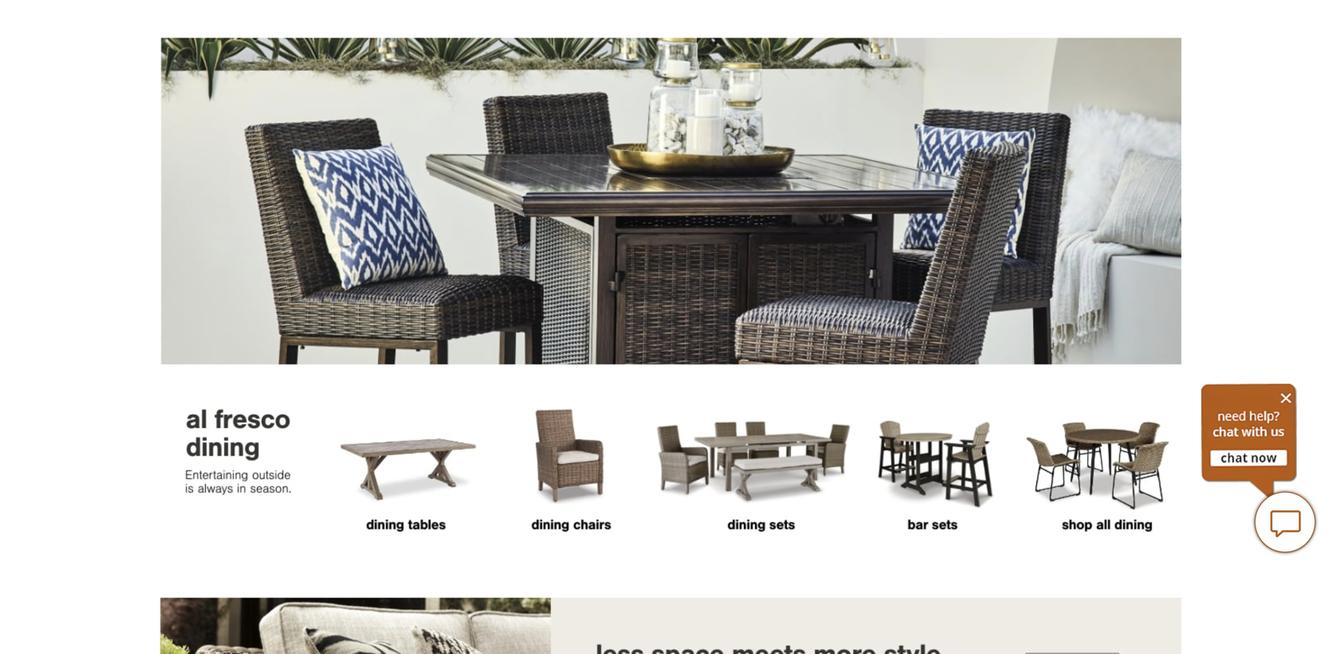 Task type: describe. For each thing, give the bounding box(es) containing it.
outdoor space furniture image
[[160, 598, 1182, 655]]

dialogue message for liveperson image
[[1202, 384, 1297, 499]]

outdoor dining image
[[160, 38, 1182, 558]]



Task type: vqa. For each thing, say whether or not it's contained in the screenshot.
"(13)"
no



Task type: locate. For each thing, give the bounding box(es) containing it.
chat bubble mobile view image
[[1254, 491, 1317, 555]]



